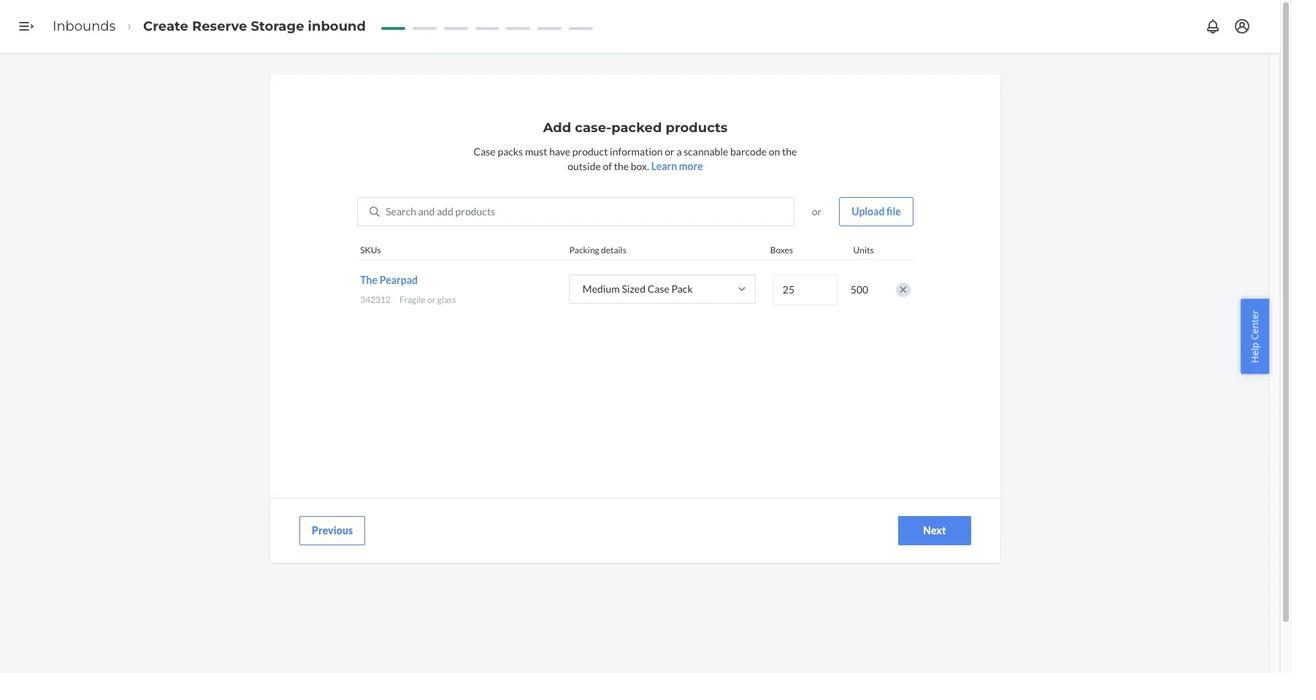 Task type: locate. For each thing, give the bounding box(es) containing it.
units
[[854, 245, 874, 256]]

have
[[549, 145, 571, 158]]

1 vertical spatial case
[[648, 283, 670, 295]]

packing
[[570, 245, 599, 256]]

product
[[573, 145, 608, 158]]

products up scannable
[[666, 120, 728, 136]]

case packs must have product information or a scannable barcode on the outside of the box.
[[474, 145, 797, 172]]

the pearpad link
[[360, 274, 418, 286]]

the pearpad
[[360, 274, 418, 286]]

box.
[[631, 160, 649, 172]]

case inside row
[[648, 283, 670, 295]]

case left packs at the left
[[474, 145, 496, 158]]

1 horizontal spatial or
[[665, 145, 675, 158]]

case-
[[575, 120, 612, 136]]

2 vertical spatial or
[[427, 294, 436, 305]]

1 vertical spatial products
[[456, 205, 495, 218]]

center
[[1249, 310, 1262, 340]]

or inside row
[[427, 294, 436, 305]]

pack
[[672, 283, 693, 295]]

inbounds link
[[53, 18, 116, 34]]

1 horizontal spatial case
[[648, 283, 670, 295]]

0 vertical spatial products
[[666, 120, 728, 136]]

1 horizontal spatial products
[[666, 120, 728, 136]]

help center button
[[1241, 299, 1270, 374]]

0 vertical spatial case
[[474, 145, 496, 158]]

row containing the pearpad
[[357, 259, 914, 319]]

packs
[[498, 145, 523, 158]]

the right of
[[614, 160, 629, 172]]

breadcrumbs navigation
[[41, 5, 378, 48]]

reserve
[[192, 18, 247, 34]]

scannable
[[684, 145, 729, 158]]

skus
[[360, 245, 381, 256]]

the right on
[[782, 145, 797, 158]]

1 vertical spatial or
[[812, 205, 822, 218]]

Number of boxes number field
[[773, 274, 838, 305]]

add
[[543, 120, 571, 136]]

outside
[[568, 160, 601, 172]]

a
[[677, 145, 682, 158]]

2 horizontal spatial or
[[812, 205, 822, 218]]

on
[[769, 145, 780, 158]]

products
[[666, 120, 728, 136], [456, 205, 495, 218]]

add case-packed products
[[543, 120, 728, 136]]

or
[[665, 145, 675, 158], [812, 205, 822, 218], [427, 294, 436, 305]]

case inside case packs must have product information or a scannable barcode on the outside of the box.
[[474, 145, 496, 158]]

upload
[[852, 205, 885, 218]]

0 vertical spatial the
[[782, 145, 797, 158]]

medium sized case pack
[[583, 283, 693, 295]]

the
[[782, 145, 797, 158], [614, 160, 629, 172]]

case
[[474, 145, 496, 158], [648, 283, 670, 295]]

or left a
[[665, 145, 675, 158]]

must
[[525, 145, 547, 158]]

or left upload
[[812, 205, 822, 218]]

storage
[[251, 18, 304, 34]]

products right add
[[456, 205, 495, 218]]

row
[[357, 259, 914, 319]]

case left pack on the right of page
[[648, 283, 670, 295]]

help center
[[1249, 310, 1262, 363]]

barcode
[[730, 145, 767, 158]]

0 horizontal spatial products
[[456, 205, 495, 218]]

0 horizontal spatial or
[[427, 294, 436, 305]]

open notifications image
[[1205, 18, 1222, 35]]

0 horizontal spatial case
[[474, 145, 496, 158]]

0 vertical spatial or
[[665, 145, 675, 158]]

details
[[601, 245, 627, 256]]

or left glass
[[427, 294, 436, 305]]

inbounds
[[53, 18, 116, 34]]

1 vertical spatial the
[[614, 160, 629, 172]]

open account menu image
[[1234, 18, 1251, 35]]



Task type: vqa. For each thing, say whether or not it's contained in the screenshot.
Case to the left
yes



Task type: describe. For each thing, give the bounding box(es) containing it.
more
[[679, 160, 703, 172]]

learn more
[[651, 160, 703, 172]]

or inside case packs must have product information or a scannable barcode on the outside of the box.
[[665, 145, 675, 158]]

open navigation image
[[18, 18, 35, 35]]

previous
[[312, 524, 353, 537]]

fragile
[[400, 294, 426, 305]]

packing details
[[570, 245, 627, 256]]

next button
[[898, 516, 972, 546]]

0 horizontal spatial the
[[614, 160, 629, 172]]

medium
[[583, 283, 620, 295]]

information
[[610, 145, 663, 158]]

search
[[386, 205, 416, 218]]

products for add case-packed products
[[666, 120, 728, 136]]

342312
[[360, 294, 391, 305]]

previous button
[[299, 516, 365, 546]]

products for search and add products
[[456, 205, 495, 218]]

and
[[418, 205, 435, 218]]

boxes
[[770, 245, 793, 256]]

glass
[[437, 294, 456, 305]]

next
[[924, 524, 946, 537]]

create
[[143, 18, 188, 34]]

learn more button
[[651, 159, 703, 174]]

packed
[[612, 120, 662, 136]]

sized
[[622, 283, 646, 295]]

500
[[851, 283, 869, 296]]

1 horizontal spatial the
[[782, 145, 797, 158]]

upload file button
[[839, 197, 914, 226]]

pearpad
[[380, 274, 418, 286]]

search and add products
[[386, 205, 495, 218]]

create reserve storage inbound
[[143, 18, 366, 34]]

search image
[[370, 207, 380, 217]]

the
[[360, 274, 378, 286]]

upload file
[[852, 205, 901, 218]]

learn
[[651, 160, 677, 172]]

of
[[603, 160, 612, 172]]

fragile or glass
[[400, 294, 456, 305]]

file
[[887, 205, 901, 218]]

help
[[1249, 343, 1262, 363]]

add
[[437, 205, 454, 218]]

inbound
[[308, 18, 366, 34]]



